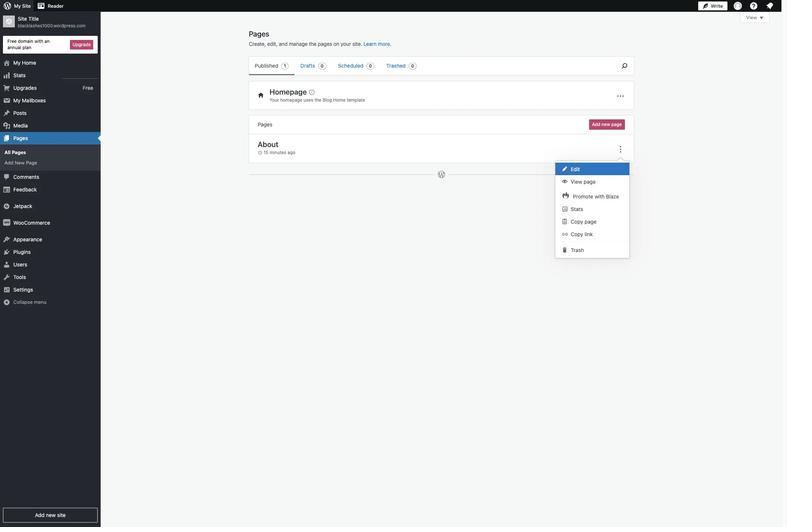 Task type: describe. For each thing, give the bounding box(es) containing it.
uses
[[304, 97, 313, 103]]

manage your notifications image
[[765, 1, 774, 10]]

feedback
[[13, 186, 37, 193]]

blaze
[[606, 193, 619, 200]]

tooltip containing edit
[[551, 157, 630, 258]]

tools link
[[0, 271, 101, 284]]

stats button
[[555, 203, 629, 215]]

add new page
[[4, 160, 37, 166]]

site
[[57, 512, 66, 519]]

blog
[[323, 97, 332, 103]]

appearance link
[[0, 233, 101, 246]]

woocommerce link
[[0, 217, 101, 229]]

create,
[[249, 41, 266, 47]]

collapse menu link
[[0, 296, 101, 309]]

jetpack
[[13, 203, 32, 209]]

1 vertical spatial the
[[315, 97, 321, 103]]

copy link button
[[555, 228, 629, 240]]

title
[[28, 16, 39, 22]]

minutes
[[270, 150, 286, 155]]

none search field inside main content
[[615, 57, 634, 75]]

page for copy page
[[585, 218, 597, 225]]

settings
[[13, 287, 33, 293]]

appearance
[[13, 236, 42, 243]]

posts link
[[0, 107, 101, 119]]

posts
[[13, 110, 27, 116]]

my for my site
[[14, 3, 21, 9]]

homepage
[[270, 88, 307, 96]]

template
[[347, 97, 365, 103]]

all pages
[[4, 149, 26, 155]]

img image for jetpack
[[3, 203, 10, 210]]

open search image
[[615, 61, 634, 70]]

free for free domain with an annual plan
[[7, 38, 17, 44]]

my home
[[13, 59, 36, 66]]

pages
[[318, 41, 332, 47]]

stats link
[[0, 69, 101, 82]]

write
[[711, 3, 723, 9]]

domain
[[18, 38, 33, 44]]

site.
[[352, 41, 362, 47]]

page inside add new page link
[[611, 122, 622, 127]]

plugins link
[[0, 246, 101, 259]]

my mailboxes link
[[0, 94, 101, 107]]

15 minutes ago
[[264, 150, 295, 155]]

my for my home
[[13, 59, 21, 66]]

free for free
[[83, 85, 93, 91]]

15
[[264, 150, 268, 155]]

all
[[4, 149, 10, 155]]

add new site
[[35, 512, 66, 519]]

0 for drafts
[[321, 63, 324, 69]]

my site link
[[0, 0, 34, 12]]

copy for copy link
[[571, 231, 583, 237]]

15 minutes ago link
[[258, 149, 299, 156]]

published
[[255, 63, 278, 69]]

your
[[341, 41, 351, 47]]

free domain with an annual plan
[[7, 38, 50, 50]]

manage
[[289, 41, 308, 47]]

main content containing pages
[[249, 12, 770, 186]]

closed image
[[760, 17, 763, 19]]

about
[[258, 140, 278, 149]]

img image for woocommerce
[[3, 219, 10, 227]]

view page
[[571, 179, 596, 185]]

help image
[[749, 1, 758, 10]]

edit,
[[267, 41, 277, 47]]

copy for copy page
[[571, 218, 583, 225]]

my home link
[[0, 56, 101, 69]]

with inside free domain with an annual plan
[[34, 38, 43, 44]]

and
[[279, 41, 288, 47]]

0 for trashed
[[411, 63, 414, 69]]

more information image
[[308, 89, 315, 95]]

menu inside main content
[[249, 57, 611, 75]]

toggle menu image
[[616, 92, 625, 101]]

collapse
[[13, 299, 33, 305]]

jetpack link
[[0, 200, 101, 213]]

copy page
[[571, 218, 597, 225]]

about link
[[258, 140, 278, 149]]

highest hourly views 0 image
[[63, 74, 98, 79]]

view page button
[[555, 175, 629, 188]]

write link
[[698, 0, 727, 12]]

add new page
[[592, 122, 622, 127]]

0 for scheduled
[[369, 63, 372, 69]]

blacklashes1000.wordpress.com
[[18, 23, 86, 29]]

view for view page
[[571, 179, 582, 185]]

0 vertical spatial home
[[22, 59, 36, 66]]

copy link
[[571, 231, 593, 237]]



Task type: vqa. For each thing, say whether or not it's contained in the screenshot.
usc icon
no



Task type: locate. For each thing, give the bounding box(es) containing it.
my up posts
[[13, 97, 21, 103]]

1 vertical spatial menu
[[555, 161, 629, 258]]

edit button
[[555, 163, 629, 175]]

link
[[585, 231, 593, 237]]

pages inside all pages link
[[12, 149, 26, 155]]

with left the blaze
[[595, 193, 605, 200]]

view inside the view page button
[[571, 179, 582, 185]]

add for add new page
[[592, 122, 600, 127]]

drafts
[[300, 63, 315, 69]]

view down edit
[[571, 179, 582, 185]]

users
[[13, 262, 27, 268]]

stats down my home
[[13, 72, 26, 78]]

new inside main content
[[602, 122, 610, 127]]

new
[[602, 122, 610, 127], [46, 512, 56, 519]]

pages down media
[[13, 135, 28, 141]]

home inside main content
[[333, 97, 346, 103]]

add inside main content
[[592, 122, 600, 127]]

0 vertical spatial copy
[[571, 218, 583, 225]]

1 vertical spatial new
[[46, 512, 56, 519]]

new for page
[[602, 122, 610, 127]]

pages up create,
[[249, 30, 269, 38]]

your
[[270, 97, 279, 103]]

comments
[[13, 174, 39, 180]]

your homepage uses the blog home template
[[270, 97, 365, 103]]

0 vertical spatial stats
[[13, 72, 26, 78]]

feedback link
[[0, 184, 101, 196]]

2 horizontal spatial 0
[[411, 63, 414, 69]]

page down edit button
[[584, 179, 596, 185]]

upgrade
[[73, 42, 91, 47]]

pages inside pages create, edit, and manage the pages on your site. learn more .
[[249, 30, 269, 38]]

main content
[[249, 12, 770, 186]]

page inside 'copy page' link
[[585, 218, 597, 225]]

the left the blog at the top
[[315, 97, 321, 103]]

all pages link
[[0, 147, 101, 158]]

learn more
[[363, 41, 390, 47]]

pages up new
[[12, 149, 26, 155]]

3 0 from the left
[[411, 63, 414, 69]]

0 vertical spatial with
[[34, 38, 43, 44]]

1 horizontal spatial 0
[[369, 63, 372, 69]]

free up annual plan
[[7, 38, 17, 44]]

0 right 'trashed' at the top of page
[[411, 63, 414, 69]]

add new site link
[[3, 508, 98, 523]]

upgrades
[[13, 85, 37, 91]]

1 vertical spatial add
[[4, 160, 13, 166]]

0 right drafts
[[321, 63, 324, 69]]

new
[[15, 160, 25, 166]]

0 horizontal spatial add
[[4, 160, 13, 166]]

site title blacklashes1000.wordpress.com
[[18, 16, 86, 29]]

.
[[390, 41, 391, 47]]

pages create, edit, and manage the pages on your site. learn more .
[[249, 30, 391, 47]]

site inside site title blacklashes1000.wordpress.com
[[18, 16, 27, 22]]

menu
[[249, 57, 611, 75], [555, 161, 629, 258]]

annual plan
[[7, 45, 31, 50]]

new for site
[[46, 512, 56, 519]]

img image left woocommerce
[[3, 219, 10, 227]]

copy up copy link
[[571, 218, 583, 225]]

with inside button
[[595, 193, 605, 200]]

1 img image from the top
[[3, 203, 10, 210]]

my site
[[14, 3, 31, 9]]

free
[[7, 38, 17, 44], [83, 85, 93, 91]]

ago
[[288, 150, 295, 155]]

copy inside button
[[571, 231, 583, 237]]

1 horizontal spatial free
[[83, 85, 93, 91]]

menu containing published
[[249, 57, 611, 75]]

img image inside jetpack link
[[3, 203, 10, 210]]

0 vertical spatial new
[[602, 122, 610, 127]]

promote with blaze
[[573, 193, 619, 200]]

media link
[[0, 119, 101, 132]]

with
[[34, 38, 43, 44], [595, 193, 605, 200]]

2 vertical spatial my
[[13, 97, 21, 103]]

an
[[45, 38, 50, 44]]

woocommerce
[[13, 220, 50, 226]]

page for view page
[[584, 179, 596, 185]]

toggle menu image
[[616, 145, 625, 154]]

my for my mailboxes
[[13, 97, 21, 103]]

home down annual plan
[[22, 59, 36, 66]]

view inside view button
[[746, 14, 757, 20]]

free inside free domain with an annual plan
[[7, 38, 17, 44]]

tooltip
[[551, 157, 630, 258]]

pages up about
[[258, 121, 272, 128]]

view
[[746, 14, 757, 20], [571, 179, 582, 185]]

home
[[22, 59, 36, 66], [333, 97, 346, 103]]

trash button
[[555, 244, 629, 256]]

page up toggle menu image
[[611, 122, 622, 127]]

stats
[[13, 72, 26, 78], [571, 206, 583, 212]]

0 vertical spatial view
[[746, 14, 757, 20]]

1 horizontal spatial new
[[602, 122, 610, 127]]

2 copy from the top
[[571, 231, 583, 237]]

homepage link
[[270, 88, 318, 96]]

stats down promote
[[571, 206, 583, 212]]

my profile image
[[734, 2, 742, 10]]

menu
[[34, 299, 46, 305]]

with left an
[[34, 38, 43, 44]]

2 vertical spatial page
[[585, 218, 597, 225]]

media
[[13, 122, 28, 129]]

site up title
[[22, 3, 31, 9]]

my left reader "link"
[[14, 3, 21, 9]]

1 vertical spatial page
[[584, 179, 596, 185]]

0 vertical spatial add
[[592, 122, 600, 127]]

1 vertical spatial img image
[[3, 219, 10, 227]]

learn more link
[[363, 41, 390, 47]]

promote with blaze button
[[555, 188, 629, 203]]

trashed
[[386, 63, 406, 69]]

0 vertical spatial img image
[[3, 203, 10, 210]]

2 horizontal spatial add
[[592, 122, 600, 127]]

1 0 from the left
[[321, 63, 324, 69]]

0 vertical spatial the
[[309, 41, 316, 47]]

users link
[[0, 259, 101, 271]]

img image
[[3, 203, 10, 210], [3, 219, 10, 227]]

1 horizontal spatial home
[[333, 97, 346, 103]]

reader
[[48, 3, 64, 9]]

reader link
[[34, 0, 67, 12]]

0 vertical spatial free
[[7, 38, 17, 44]]

copy left link
[[571, 231, 583, 237]]

0 horizontal spatial home
[[22, 59, 36, 66]]

1 vertical spatial with
[[595, 193, 605, 200]]

plugins
[[13, 249, 31, 255]]

page
[[611, 122, 622, 127], [584, 179, 596, 185], [585, 218, 597, 225]]

0 vertical spatial my
[[14, 3, 21, 9]]

0 vertical spatial page
[[611, 122, 622, 127]]

1 vertical spatial site
[[18, 16, 27, 22]]

add
[[592, 122, 600, 127], [4, 160, 13, 166], [35, 512, 44, 519]]

0 vertical spatial menu
[[249, 57, 611, 75]]

my down annual plan
[[13, 59, 21, 66]]

img image inside the woocommerce link
[[3, 219, 10, 227]]

settings link
[[0, 284, 101, 296]]

add for add new page
[[4, 160, 13, 166]]

promote
[[573, 193, 593, 200]]

add for add new site
[[35, 512, 44, 519]]

1
[[284, 63, 286, 69]]

2 img image from the top
[[3, 219, 10, 227]]

menu containing edit
[[555, 161, 629, 258]]

0 horizontal spatial stats
[[13, 72, 26, 78]]

0 horizontal spatial new
[[46, 512, 56, 519]]

scheduled
[[338, 63, 363, 69]]

1 horizontal spatial add
[[35, 512, 44, 519]]

view button
[[740, 12, 770, 23]]

0
[[321, 63, 324, 69], [369, 63, 372, 69], [411, 63, 414, 69]]

view left closed image at the right top of page
[[746, 14, 757, 20]]

1 horizontal spatial view
[[746, 14, 757, 20]]

pages link
[[0, 132, 101, 145]]

home right the blog at the top
[[333, 97, 346, 103]]

1 horizontal spatial with
[[595, 193, 605, 200]]

site
[[22, 3, 31, 9], [18, 16, 27, 22]]

add new page link
[[589, 120, 625, 130]]

0 horizontal spatial 0
[[321, 63, 324, 69]]

0 vertical spatial site
[[22, 3, 31, 9]]

my mailboxes
[[13, 97, 46, 103]]

1 vertical spatial copy
[[571, 231, 583, 237]]

tools
[[13, 274, 26, 280]]

my
[[14, 3, 21, 9], [13, 59, 21, 66], [13, 97, 21, 103]]

1 vertical spatial free
[[83, 85, 93, 91]]

add inside "link"
[[35, 512, 44, 519]]

upgrade button
[[70, 40, 93, 50]]

mailboxes
[[22, 97, 46, 103]]

0 right scheduled
[[369, 63, 372, 69]]

new inside "link"
[[46, 512, 56, 519]]

2 0 from the left
[[369, 63, 372, 69]]

1 vertical spatial my
[[13, 59, 21, 66]]

1 vertical spatial stats
[[571, 206, 583, 212]]

1 copy from the top
[[571, 218, 583, 225]]

1 horizontal spatial stats
[[571, 206, 583, 212]]

None search field
[[615, 57, 634, 75]]

stats inside button
[[571, 206, 583, 212]]

page up copy link button
[[585, 218, 597, 225]]

the inside pages create, edit, and manage the pages on your site. learn more .
[[309, 41, 316, 47]]

add new page link
[[0, 158, 101, 168]]

img image left jetpack
[[3, 203, 10, 210]]

the left pages
[[309, 41, 316, 47]]

0 horizontal spatial view
[[571, 179, 582, 185]]

view for view
[[746, 14, 757, 20]]

pages
[[249, 30, 269, 38], [258, 121, 272, 128], [13, 135, 28, 141], [12, 149, 26, 155]]

site left title
[[18, 16, 27, 22]]

trash
[[571, 247, 584, 253]]

page inside the view page button
[[584, 179, 596, 185]]

0 horizontal spatial with
[[34, 38, 43, 44]]

free down the highest hourly views 0 image
[[83, 85, 93, 91]]

page
[[26, 160, 37, 166]]

1 vertical spatial view
[[571, 179, 582, 185]]

homepage
[[280, 97, 302, 103]]

2 vertical spatial add
[[35, 512, 44, 519]]

edit
[[571, 166, 580, 172]]

1 vertical spatial home
[[333, 97, 346, 103]]

0 horizontal spatial free
[[7, 38, 17, 44]]

comments link
[[0, 171, 101, 184]]

copy
[[571, 218, 583, 225], [571, 231, 583, 237]]



